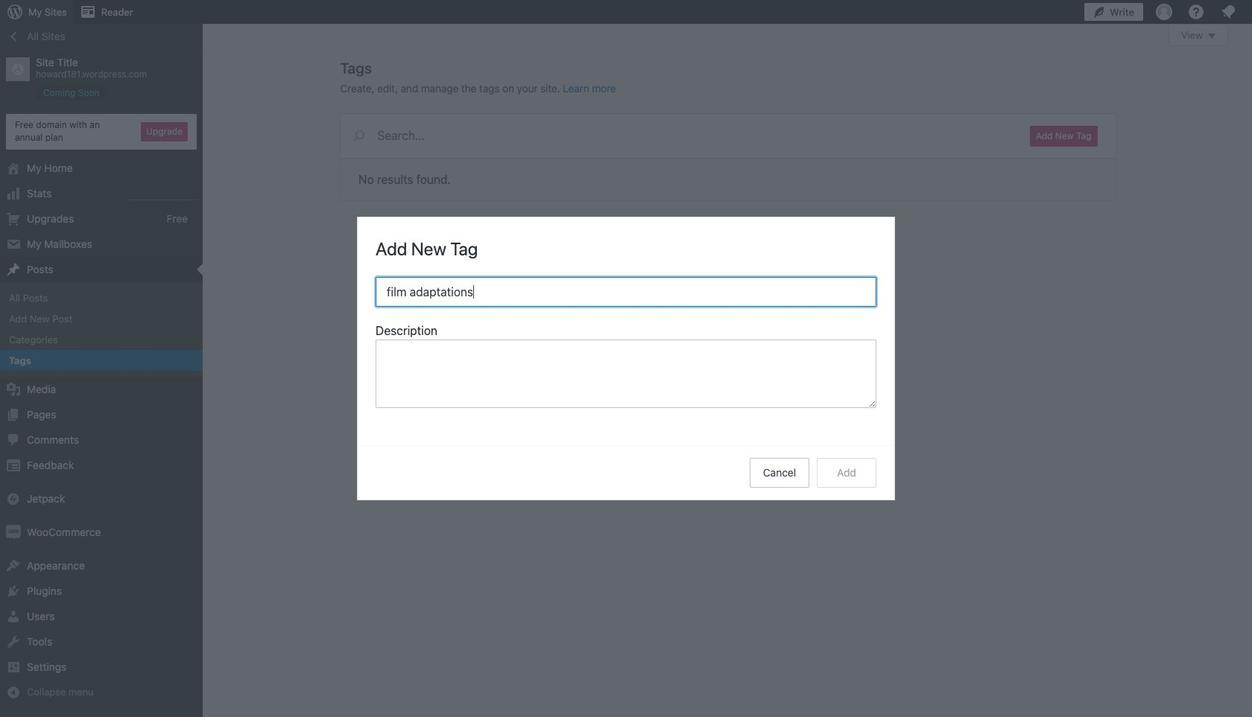 Task type: describe. For each thing, give the bounding box(es) containing it.
img image
[[6, 526, 21, 541]]

manage your notifications image
[[1219, 3, 1237, 21]]

update your profile, personal settings, and more image
[[1155, 3, 1173, 21]]

help image
[[1187, 3, 1205, 21]]



Task type: locate. For each thing, give the bounding box(es) containing it.
main content
[[340, 24, 1228, 200]]

group
[[376, 322, 876, 413]]

New Tag Name text field
[[376, 277, 876, 307]]

None search field
[[340, 114, 1012, 157]]

dialog
[[358, 218, 894, 500]]

None text field
[[376, 340, 876, 408]]

closed image
[[1208, 34, 1216, 39]]

highest hourly views 0 image
[[126, 190, 197, 200]]



Task type: vqa. For each thing, say whether or not it's contained in the screenshot.
first IMG from the bottom
no



